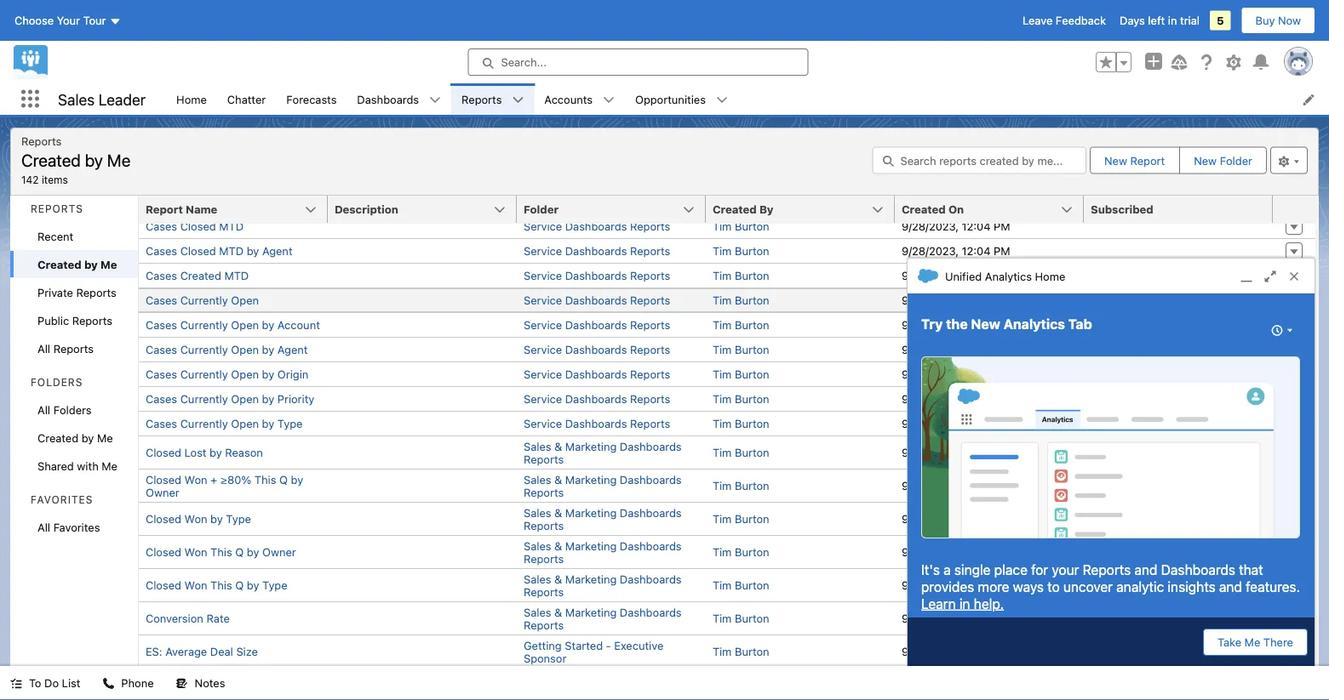 Task type: vqa. For each thing, say whether or not it's contained in the screenshot.


Task type: describe. For each thing, give the bounding box(es) containing it.
cases currently open by priority link
[[146, 393, 315, 406]]

that
[[1239, 562, 1264, 578]]

cases for cases currently open by origin
[[146, 368, 177, 381]]

cases currently open by account link
[[146, 319, 320, 332]]

me for the shared with me link
[[102, 460, 118, 473]]

learn in help. link
[[922, 596, 1004, 612]]

es: average deal size link
[[146, 646, 258, 659]]

agent for cases currently open by agent
[[278, 344, 308, 356]]

tim burton link for closed won this q by owner
[[713, 546, 770, 559]]

days left in trial
[[1120, 14, 1200, 27]]

tab
[[1069, 316, 1093, 333]]

sales & marketing dashboards reports link for closed won by type
[[524, 507, 682, 532]]

items
[[42, 174, 68, 186]]

by right lost
[[210, 447, 222, 460]]

report inside button
[[146, 203, 183, 216]]

sales for closed won this q by owner
[[524, 540, 552, 553]]

sales for closed won by type
[[524, 507, 552, 520]]

tim burton for cases created mtd
[[713, 270, 770, 282]]

9/28/2023, 12:04 pm for cases currently open by type
[[902, 418, 1011, 431]]

features.
[[1246, 579, 1301, 595]]

trial
[[1181, 14, 1200, 27]]

public reports link
[[10, 307, 138, 335]]

priority
[[278, 393, 315, 406]]

9/28/2023, for closed won by type
[[902, 513, 959, 526]]

private reports
[[37, 286, 117, 299]]

new inside unified analytics home dialog
[[971, 316, 1001, 333]]

buy
[[1256, 14, 1275, 27]]

size
[[236, 646, 258, 659]]

created left by at the top right
[[713, 203, 757, 216]]

sales for closed lost by reason
[[524, 440, 552, 453]]

shared
[[37, 460, 74, 473]]

text default image for to do list
[[10, 678, 22, 690]]

tim for cases currently open by priority
[[713, 393, 732, 406]]

q for owner
[[235, 546, 244, 559]]

0 vertical spatial type
[[278, 418, 303, 431]]

getting started - executive sponsor
[[524, 640, 664, 665]]

sales for closed won + ≥80% this q by owner
[[524, 474, 552, 486]]

cases created mtd link
[[146, 270, 249, 282]]

dashboards inside it's a single place for your reports and dashboards that provides more ways to uncover analytic insights and features. learn in help.
[[1161, 562, 1236, 578]]

service dashboards reports for cases currently open by origin
[[524, 368, 671, 381]]

burton for cases currently open
[[735, 294, 770, 307]]

tim burton link for closed won this q by type
[[713, 580, 770, 592]]

home inside dialog
[[1035, 270, 1066, 283]]

burton for closed won + ≥80% this q by owner
[[735, 480, 770, 493]]

5
[[1217, 14, 1224, 27]]

cases currently open by agent link
[[146, 344, 308, 356]]

tim burton for cases currently open by account
[[713, 319, 770, 332]]

cases for cases created mtd
[[146, 270, 177, 282]]

it's a single place for your reports and dashboards that provides more ways to uncover analytic insights and features. learn in help.
[[922, 562, 1301, 612]]

report name
[[146, 203, 217, 216]]

leave
[[1023, 14, 1053, 27]]

won for closed won by type
[[184, 513, 207, 526]]

provides
[[922, 579, 975, 595]]

this inside closed won + ≥80% this q by owner
[[255, 474, 276, 486]]

reports inside list item
[[462, 93, 502, 106]]

new folder
[[1194, 154, 1253, 167]]

help.
[[974, 596, 1004, 612]]

private reports link
[[10, 279, 138, 307]]

closed won + ≥80% this q by owner
[[146, 474, 303, 499]]

try the new analytics tab
[[922, 316, 1093, 333]]

1 vertical spatial owner
[[262, 546, 296, 559]]

to
[[29, 678, 41, 690]]

folders inside all folders link
[[53, 404, 92, 417]]

the
[[946, 316, 968, 333]]

cases closed mtd
[[146, 220, 244, 233]]

deal
[[210, 646, 233, 659]]

tim burton for closed lost by reason
[[713, 447, 770, 460]]

more
[[978, 579, 1010, 595]]

by inside reports created by me 142 items
[[85, 150, 103, 170]]

service dashboards reports for cases closed mtd
[[524, 220, 671, 233]]

tour
[[83, 14, 106, 27]]

cases created mtd
[[146, 270, 249, 282]]

tim for closed won by type
[[713, 513, 732, 526]]

sponsor
[[524, 652, 567, 665]]

ways
[[1013, 579, 1044, 595]]

service dashboards reports link for cases currently open by agent
[[524, 344, 671, 356]]

tim for closed won + ≥80% this q by owner
[[713, 480, 732, 493]]

currently for cases currently open by agent
[[180, 344, 228, 356]]

0 vertical spatial analytics
[[985, 270, 1032, 283]]

tim burton for closed won by type
[[713, 513, 770, 526]]

me inside reports created by me 142 items
[[107, 150, 131, 170]]

to
[[1048, 579, 1060, 595]]

created by
[[713, 203, 774, 216]]

9/28/2023, for cases currently open by priority
[[902, 393, 959, 406]]

there
[[1264, 637, 1294, 649]]

accounts list item
[[534, 83, 625, 115]]

service dashboards reports for cases currently open by account
[[524, 319, 671, 332]]

buy now
[[1256, 14, 1301, 27]]

all reports link
[[10, 335, 138, 363]]

name
[[186, 203, 217, 216]]

Search reports created by me... text field
[[873, 147, 1087, 174]]

by up closed won this q by type link
[[247, 546, 259, 559]]

learn
[[922, 596, 956, 612]]

cases for cases closed mtd by agent
[[146, 245, 177, 258]]

shared with me link
[[10, 452, 138, 480]]

created left on
[[902, 203, 946, 216]]

tim for cases closed mtd by agent
[[713, 245, 732, 258]]

mtd for cases created mtd
[[224, 270, 249, 282]]

closed lost by reason link
[[146, 447, 263, 460]]

description button
[[328, 196, 517, 223]]

text default image for opportunities
[[716, 94, 728, 106]]

burton for closed won this q by type
[[735, 580, 770, 592]]

insights
[[1168, 579, 1216, 595]]

tim burton for closed won this q by owner
[[713, 546, 770, 559]]

created inside reports created by me 142 items
[[21, 150, 81, 170]]

service dashboards reports link for cases created mtd
[[524, 270, 671, 282]]

choose your tour button
[[14, 7, 122, 34]]

tim burton link for conversion rate
[[713, 613, 770, 626]]

created on
[[902, 203, 964, 216]]

subscribed
[[1091, 203, 1154, 216]]

9/28/2023, for conversion rate
[[902, 613, 959, 626]]

single
[[955, 562, 991, 578]]

es: average deal size
[[146, 646, 258, 659]]

tim burton link for cases created mtd
[[713, 270, 770, 282]]

tim for cases currently open
[[713, 294, 732, 307]]

by up closed won this q by owner link
[[210, 513, 223, 526]]

2 vertical spatial type
[[262, 580, 288, 592]]

folder inside button
[[1220, 154, 1253, 167]]

tim for cases currently open by type
[[713, 418, 732, 431]]

folder inside button
[[524, 203, 559, 216]]

0 vertical spatial and
[[1135, 562, 1158, 578]]

-
[[606, 640, 611, 652]]

sales & marketing dashboards reports for closed won + ≥80% this q by owner
[[524, 474, 682, 499]]

all favorites link
[[10, 514, 138, 542]]

cases for cases currently open by priority
[[146, 393, 177, 406]]

conversion rate link
[[146, 613, 230, 626]]

service dashboards reports link for cases currently open by type
[[524, 418, 671, 431]]

owner inside closed won + ≥80% this q by owner
[[146, 486, 179, 499]]

1 vertical spatial analytics
[[1004, 316, 1065, 333]]

9/28/2023, 12:04 pm for cases currently open by priority
[[902, 393, 1011, 406]]

by down "closed won this q by owner"
[[247, 580, 259, 592]]

0 vertical spatial favorites
[[31, 494, 93, 506]]

by left account
[[262, 319, 274, 332]]

9/28/2023, for cases currently open by agent
[[902, 344, 959, 356]]

12:04 for closed won this q by type
[[962, 580, 991, 592]]

9/28/2023, 12:04 pm for closed won + ≥80% this q by owner
[[902, 480, 1011, 493]]

tim burton link for cases closed mtd by agent
[[713, 245, 770, 258]]

created by me for with
[[37, 432, 113, 445]]

your
[[1052, 562, 1079, 578]]

tim for conversion rate
[[713, 613, 732, 626]]

9/28/2023, for cases closed mtd
[[902, 220, 959, 233]]

on
[[949, 203, 964, 216]]

closed won this q by owner link
[[146, 546, 296, 559]]

do
[[44, 678, 59, 690]]

buy now button
[[1241, 7, 1316, 34]]

all folders link
[[10, 396, 138, 424]]

by up reason
[[262, 418, 274, 431]]

closed for closed won this q by owner
[[146, 546, 181, 559]]

service dashboards reports link for cases closed mtd
[[524, 220, 671, 233]]

cases for cases currently open by account
[[146, 319, 177, 332]]

it's
[[922, 562, 940, 578]]

cases for cases currently open
[[146, 294, 177, 307]]

tim burton link for cases currently open by agent
[[713, 344, 770, 356]]

service dashboards reports link for cases currently open by priority
[[524, 393, 671, 406]]

text default image for notes
[[176, 678, 188, 690]]

tim burton link for closed won by type
[[713, 513, 770, 526]]

unified analytics home image
[[922, 357, 1301, 539]]

9/28/2023, for closed lost by reason
[[902, 447, 959, 460]]

this for owner
[[210, 546, 232, 559]]

tim burton for cases closed mtd
[[713, 220, 770, 233]]

marketing for closed won this q by type
[[565, 573, 617, 586]]

9/28/2023, 12:04 pm for cases created mtd
[[902, 270, 1011, 282]]

chatter link
[[217, 83, 276, 115]]

closed lost by reason
[[146, 447, 263, 460]]

notes button
[[166, 667, 235, 701]]

burton for closed won by type
[[735, 513, 770, 526]]

description
[[335, 203, 398, 216]]

service dashboards reports for cases currently open by priority
[[524, 393, 671, 406]]

cases currently open by type link
[[146, 418, 303, 431]]

tim for cases created mtd
[[713, 270, 732, 282]]

forecasts link
[[276, 83, 347, 115]]

started
[[565, 640, 603, 652]]

tim burton for closed won this q by type
[[713, 580, 770, 592]]

reports inside reports created by me 142 items
[[21, 135, 62, 147]]

pm for closed lost by reason
[[994, 447, 1011, 460]]

by down cases currently open by account link
[[262, 344, 274, 356]]

tim burton link for cases currently open by account
[[713, 319, 770, 332]]

burton for cases currently open by agent
[[735, 344, 770, 356]]

by left origin
[[262, 368, 274, 381]]

uncover
[[1064, 579, 1113, 595]]

service dashboards reports for cases currently open by agent
[[524, 344, 671, 356]]

9/28/2023, for cases currently open by account
[[902, 319, 959, 332]]

unified analytics home dialog
[[907, 258, 1316, 667]]

subscribed button
[[1084, 196, 1273, 223]]

12:04 for es: average deal size
[[962, 646, 991, 659]]

12:04 for conversion rate
[[962, 613, 991, 626]]

1 open from the top
[[231, 294, 259, 307]]

by up private reports
[[84, 258, 98, 271]]

12:04 for closed lost by reason
[[962, 447, 991, 460]]

service for cases created mtd
[[524, 270, 562, 282]]

recent
[[37, 230, 73, 243]]



Task type: locate. For each thing, give the bounding box(es) containing it.
analytics left tab
[[1004, 316, 1065, 333]]

12 pm from the top
[[994, 513, 1011, 526]]

& for closed won by type
[[555, 507, 562, 520]]

analytic
[[1117, 579, 1164, 595]]

11 tim burton link from the top
[[713, 480, 770, 493]]

1 vertical spatial and
[[1220, 579, 1243, 595]]

currently down cases created mtd 'link'
[[180, 294, 228, 307]]

text default image inside to do list button
[[10, 678, 22, 690]]

shared with me
[[37, 460, 118, 473]]

recent link
[[10, 222, 138, 250]]

13 9/28/2023, 12:04 pm from the top
[[902, 546, 1011, 559]]

text default image
[[512, 94, 524, 106], [603, 94, 615, 106], [716, 94, 728, 106]]

created by me link up private reports
[[10, 250, 138, 279]]

by down sales leader
[[85, 150, 103, 170]]

closed down closed lost by reason
[[146, 474, 181, 486]]

choose
[[14, 14, 54, 27]]

9/28/2023, 12:04 pm for conversion rate
[[902, 613, 1011, 626]]

0 vertical spatial home
[[176, 93, 207, 106]]

cases currently open by account
[[146, 319, 320, 332]]

open up cases currently open by priority
[[231, 368, 259, 381]]

opportunities link
[[625, 83, 716, 115]]

service dashboards reports for cases closed mtd by agent
[[524, 245, 671, 258]]

for
[[1032, 562, 1049, 578]]

to do list button
[[0, 667, 91, 701]]

10 tim burton from the top
[[713, 447, 770, 460]]

0 vertical spatial created by me link
[[10, 250, 138, 279]]

10 tim burton link from the top
[[713, 447, 770, 460]]

2 cases from the top
[[146, 245, 177, 258]]

+
[[210, 474, 217, 486]]

report up cases closed mtd at the top left of page
[[146, 203, 183, 216]]

folder
[[1220, 154, 1253, 167], [524, 203, 559, 216]]

9/28/2023, 12:04 pm for closed won this q by owner
[[902, 546, 1011, 559]]

currently down cases currently open by agent "link"
[[180, 368, 228, 381]]

1 horizontal spatial report
[[1131, 154, 1165, 167]]

0 horizontal spatial new
[[971, 316, 1001, 333]]

cases down report name
[[146, 220, 177, 233]]

cases for cases currently open by type
[[146, 418, 177, 431]]

text default image left notes
[[176, 678, 188, 690]]

days
[[1120, 14, 1145, 27]]

sales & marketing dashboards reports for closed won this q by owner
[[524, 540, 682, 566]]

new
[[1105, 154, 1128, 167], [1194, 154, 1217, 167], [971, 316, 1001, 333]]

report name button
[[139, 196, 328, 223]]

1 vertical spatial mtd
[[219, 245, 244, 258]]

pm for cases currently open by type
[[994, 418, 1011, 431]]

closed won + ≥80% this q by owner link
[[146, 474, 303, 499]]

tim burton for cases closed mtd by agent
[[713, 245, 770, 258]]

3 tim burton link from the top
[[713, 270, 770, 282]]

closed for closed won + ≥80% this q by owner
[[146, 474, 181, 486]]

in left help.
[[960, 596, 971, 612]]

16 pm from the top
[[994, 646, 1011, 659]]

0 vertical spatial q
[[279, 474, 288, 486]]

unified
[[945, 270, 982, 283]]

and down 'that'
[[1220, 579, 1243, 595]]

currently up closed lost by reason
[[180, 418, 228, 431]]

15 tim from the top
[[713, 613, 732, 626]]

list
[[166, 83, 1330, 115]]

5 9/28/2023, from the top
[[902, 319, 959, 332]]

new report button
[[1091, 148, 1179, 173]]

0 vertical spatial mtd
[[219, 220, 244, 233]]

me right take
[[1245, 637, 1261, 649]]

by inside closed won + ≥80% this q by owner
[[291, 474, 303, 486]]

currently up 'cases currently open by origin'
[[180, 344, 228, 356]]

agent down report name button at left
[[262, 245, 293, 258]]

1 horizontal spatial folder
[[1220, 154, 1253, 167]]

group
[[1096, 52, 1132, 72]]

6 9/28/2023, from the top
[[902, 344, 959, 356]]

won inside closed won + ≥80% this q by owner
[[184, 474, 207, 486]]

cases currently open by origin link
[[146, 368, 309, 381]]

feedback
[[1056, 14, 1106, 27]]

text default image left reports link
[[429, 94, 441, 106]]

by down report name button at left
[[247, 245, 259, 258]]

text default image inside phone button
[[103, 678, 114, 690]]

tim burton link for closed won + ≥80% this q by owner
[[713, 480, 770, 493]]

all up shared
[[37, 404, 50, 417]]

take
[[1218, 637, 1242, 649]]

all inside "link"
[[37, 521, 50, 534]]

1 vertical spatial created by me link
[[10, 424, 138, 452]]

mtd up 'cases closed mtd by agent' link
[[219, 220, 244, 233]]

won down closed won by type
[[184, 546, 207, 559]]

pm
[[994, 220, 1011, 233], [994, 245, 1011, 258], [994, 270, 1011, 282], [994, 294, 1011, 307], [994, 319, 1011, 332], [994, 344, 1011, 356], [994, 368, 1011, 381], [994, 393, 1011, 406], [994, 418, 1011, 431], [994, 447, 1011, 460], [994, 480, 1011, 493], [994, 513, 1011, 526], [994, 546, 1011, 559], [994, 580, 1011, 592], [994, 613, 1011, 626], [994, 646, 1011, 659]]

cases down cases created mtd 'link'
[[146, 294, 177, 307]]

2 sales & marketing dashboards reports link from the top
[[524, 474, 682, 499]]

marketing for conversion rate
[[565, 606, 617, 619]]

1 tim burton link from the top
[[713, 220, 770, 233]]

cases down the cases closed mtd link
[[146, 245, 177, 258]]

and up analytic
[[1135, 562, 1158, 578]]

analytics right unified
[[985, 270, 1032, 283]]

12:04 for cases currently open by priority
[[962, 393, 991, 406]]

q
[[279, 474, 288, 486], [235, 546, 244, 559], [235, 580, 244, 592]]

12 tim burton link from the top
[[713, 513, 770, 526]]

folders up the shared with me link
[[53, 404, 92, 417]]

4 won from the top
[[184, 580, 207, 592]]

text default image inside dashboards list item
[[429, 94, 441, 106]]

open for agent
[[231, 344, 259, 356]]

7 9/28/2023, 12:04 pm from the top
[[902, 368, 1011, 381]]

tim for closed lost by reason
[[713, 447, 732, 460]]

9/28/2023, 12:04 pm for cases currently open by agent
[[902, 344, 1011, 356]]

won for closed won this q by owner
[[184, 546, 207, 559]]

tim burton for es: average deal size
[[713, 646, 770, 659]]

0 vertical spatial created by me
[[37, 258, 117, 271]]

2 vertical spatial q
[[235, 580, 244, 592]]

closed won this q by type link
[[146, 580, 288, 592]]

sales & marketing dashboards reports link for closed lost by reason
[[524, 440, 682, 466]]

closed won by type link
[[146, 513, 251, 526]]

created up items
[[21, 150, 81, 170]]

a
[[944, 562, 951, 578]]

unified analytics home
[[945, 270, 1066, 283]]

text default image left unified
[[918, 266, 939, 287]]

this for type
[[210, 580, 232, 592]]

1 vertical spatial report
[[146, 203, 183, 216]]

2 service dashboards reports from the top
[[524, 245, 671, 258]]

tim burton for cases currently open by type
[[713, 418, 770, 431]]

0 vertical spatial agent
[[262, 245, 293, 258]]

1 horizontal spatial text default image
[[603, 94, 615, 106]]

type down priority
[[278, 418, 303, 431]]

0 horizontal spatial report
[[146, 203, 183, 216]]

pm for conversion rate
[[994, 613, 1011, 626]]

new right "the"
[[971, 316, 1001, 333]]

1 service dashboards reports link from the top
[[524, 220, 671, 233]]

cases down cases currently open by agent "link"
[[146, 368, 177, 381]]

2 tim burton link from the top
[[713, 245, 770, 258]]

tim for cases currently open by origin
[[713, 368, 732, 381]]

5 tim from the top
[[713, 319, 732, 332]]

7 service dashboards reports link from the top
[[524, 368, 671, 381]]

5 open from the top
[[231, 393, 259, 406]]

created by me link for shared
[[10, 424, 138, 452]]

created by me up private reports
[[37, 258, 117, 271]]

new up subscribed
[[1105, 154, 1128, 167]]

3 9/28/2023, 12:04 pm from the top
[[902, 270, 1011, 282]]

leave feedback link
[[1023, 14, 1106, 27]]

text default image inside accounts list item
[[603, 94, 615, 106]]

by
[[85, 150, 103, 170], [247, 245, 259, 258], [84, 258, 98, 271], [262, 319, 274, 332], [262, 344, 274, 356], [262, 368, 274, 381], [262, 393, 274, 406], [262, 418, 274, 431], [82, 432, 94, 445], [210, 447, 222, 460], [291, 474, 303, 486], [210, 513, 223, 526], [247, 546, 259, 559], [247, 580, 259, 592]]

1 horizontal spatial home
[[1035, 270, 1066, 283]]

report inside 'button'
[[1131, 154, 1165, 167]]

tim burton link for es: average deal size
[[713, 646, 770, 659]]

notes
[[195, 678, 225, 690]]

report
[[1131, 154, 1165, 167], [146, 203, 183, 216]]

6 12:04 from the top
[[962, 344, 991, 356]]

6 service dashboards reports from the top
[[524, 344, 671, 356]]

tim burton link for closed lost by reason
[[713, 447, 770, 460]]

open up cases currently open by account link
[[231, 294, 259, 307]]

burton for cases created mtd
[[735, 270, 770, 282]]

closed down name
[[180, 220, 216, 233]]

1 tim from the top
[[713, 220, 732, 233]]

created by button
[[706, 196, 895, 223]]

6 sales & marketing dashboards reports from the top
[[524, 606, 682, 632]]

me
[[107, 150, 131, 170], [101, 258, 117, 271], [97, 432, 113, 445], [102, 460, 118, 473], [1245, 637, 1261, 649]]

cases up cases currently open
[[146, 270, 177, 282]]

4 12:04 from the top
[[962, 294, 991, 307]]

5 tim burton link from the top
[[713, 319, 770, 332]]

0 vertical spatial report
[[1131, 154, 1165, 167]]

1 vertical spatial q
[[235, 546, 244, 559]]

2 vertical spatial mtd
[[224, 270, 249, 282]]

0 horizontal spatial home
[[176, 93, 207, 106]]

1 won from the top
[[184, 474, 207, 486]]

mtd down report name button at left
[[219, 245, 244, 258]]

9 cases from the top
[[146, 418, 177, 431]]

6 sales & marketing dashboards reports link from the top
[[524, 606, 682, 632]]

1 vertical spatial created by me
[[37, 432, 113, 445]]

all for all reports
[[37, 342, 50, 355]]

2 9/28/2023, 12:04 pm from the top
[[902, 245, 1011, 258]]

new up subscribed button in the top of the page
[[1194, 154, 1217, 167]]

tim burton link for cases currently open by type
[[713, 418, 770, 431]]

closed won this q by type
[[146, 580, 288, 592]]

burton for cases currently open by priority
[[735, 393, 770, 406]]

q right ≥80%
[[279, 474, 288, 486]]

11 tim burton from the top
[[713, 480, 770, 493]]

12:04 for cases currently open
[[962, 294, 991, 307]]

0 vertical spatial folders
[[31, 377, 83, 389]]

created on button
[[895, 196, 1084, 223]]

new report
[[1105, 154, 1165, 167]]

9/28/2023, 12:04 pm
[[902, 220, 1011, 233], [902, 245, 1011, 258], [902, 270, 1011, 282], [902, 294, 1011, 307], [902, 319, 1011, 332], [902, 344, 1011, 356], [902, 368, 1011, 381], [902, 393, 1011, 406], [902, 418, 1011, 431], [902, 447, 1011, 460], [902, 480, 1011, 493], [902, 513, 1011, 526], [902, 546, 1011, 559], [902, 580, 1011, 592], [902, 613, 1011, 626], [902, 646, 1011, 659]]

service for cases currently open
[[524, 294, 562, 307]]

5 burton from the top
[[735, 319, 770, 332]]

es:
[[146, 646, 162, 659]]

list containing home
[[166, 83, 1330, 115]]

currently down cases currently open link
[[180, 319, 228, 332]]

home left chatter link
[[176, 93, 207, 106]]

tim burton for closed won + ≥80% this q by owner
[[713, 480, 770, 493]]

created by me link up shared with me
[[10, 424, 138, 452]]

new inside button
[[1194, 154, 1217, 167]]

0 vertical spatial in
[[1168, 14, 1177, 27]]

4 service dashboards reports from the top
[[524, 294, 671, 307]]

closed left lost
[[146, 447, 181, 460]]

text default image inside opportunities list item
[[716, 94, 728, 106]]

open down cases currently open by priority link at the left of page
[[231, 418, 259, 431]]

pm for es: average deal size
[[994, 646, 1011, 659]]

closed for closed won this q by type
[[146, 580, 181, 592]]

service dashboards reports
[[524, 220, 671, 233], [524, 245, 671, 258], [524, 270, 671, 282], [524, 294, 671, 307], [524, 319, 671, 332], [524, 344, 671, 356], [524, 368, 671, 381], [524, 393, 671, 406], [524, 418, 671, 431]]

text default image down search...
[[512, 94, 524, 106]]

sales & marketing dashboards reports for closed won this q by type
[[524, 573, 682, 599]]

text default image
[[429, 94, 441, 106], [918, 266, 939, 287], [10, 678, 22, 690], [103, 678, 114, 690], [176, 678, 188, 690]]

2 text default image from the left
[[603, 94, 615, 106]]

cases currently open link
[[146, 294, 259, 307]]

6 9/28/2023, 12:04 pm from the top
[[902, 344, 1011, 356]]

4 open from the top
[[231, 368, 259, 381]]

2 marketing from the top
[[565, 474, 617, 486]]

0 vertical spatial owner
[[146, 486, 179, 499]]

text default image inside notes 'button'
[[176, 678, 188, 690]]

1 vertical spatial folder
[[524, 203, 559, 216]]

14 tim from the top
[[713, 580, 732, 592]]

1 vertical spatial this
[[210, 546, 232, 559]]

with
[[77, 460, 99, 473]]

3 & from the top
[[555, 507, 562, 520]]

this down closed won this q by owner link
[[210, 580, 232, 592]]

sales & marketing dashboards reports link for closed won + ≥80% this q by owner
[[524, 474, 682, 499]]

1 vertical spatial home
[[1035, 270, 1066, 283]]

pm for cases created mtd
[[994, 270, 1011, 282]]

new for new folder
[[1194, 154, 1217, 167]]

folders up all folders
[[31, 377, 83, 389]]

new inside 'button'
[[1105, 154, 1128, 167]]

analytics
[[985, 270, 1032, 283], [1004, 316, 1065, 333]]

10 9/28/2023, from the top
[[902, 447, 959, 460]]

9 service dashboards reports link from the top
[[524, 418, 671, 431]]

11 12:04 from the top
[[962, 480, 991, 493]]

report up subscribed
[[1131, 154, 1165, 167]]

1 all from the top
[[37, 342, 50, 355]]

won up conversion rate link in the bottom left of the page
[[184, 580, 207, 592]]

me up private reports
[[101, 258, 117, 271]]

8 tim burton link from the top
[[713, 393, 770, 406]]

14 9/28/2023, 12:04 pm from the top
[[902, 580, 1011, 592]]

currently up cases currently open by type link
[[180, 393, 228, 406]]

currently for cases currently open by origin
[[180, 368, 228, 381]]

in
[[1168, 14, 1177, 27], [960, 596, 971, 612]]

0 vertical spatial folder
[[1220, 154, 1253, 167]]

type down closed won + ≥80% this q by owner
[[226, 513, 251, 526]]

cases currently open
[[146, 294, 259, 307]]

getting started - executive sponsor link
[[524, 640, 664, 665]]

closed won by type
[[146, 513, 251, 526]]

closed up closed won this q by owner link
[[146, 513, 181, 526]]

&
[[555, 440, 562, 453], [555, 474, 562, 486], [555, 507, 562, 520], [555, 540, 562, 553], [555, 573, 562, 586], [555, 606, 562, 619]]

2 burton from the top
[[735, 245, 770, 258]]

accounts
[[545, 93, 593, 106]]

12:04 for cases currently open by account
[[962, 319, 991, 332]]

tim burton for cases currently open by priority
[[713, 393, 770, 406]]

currently for cases currently open
[[180, 294, 228, 307]]

tim burton for cases currently open
[[713, 294, 770, 307]]

1 created by me from the top
[[37, 258, 117, 271]]

1 horizontal spatial and
[[1220, 579, 1243, 595]]

1 horizontal spatial owner
[[262, 546, 296, 559]]

in inside it's a single place for your reports and dashboards that provides more ways to uncover analytic insights and features. learn in help.
[[960, 596, 971, 612]]

14 12:04 from the top
[[962, 580, 991, 592]]

13 tim from the top
[[713, 546, 732, 559]]

pm for cases closed mtd by agent
[[994, 245, 1011, 258]]

agent
[[262, 245, 293, 258], [278, 344, 308, 356]]

all down shared
[[37, 521, 50, 534]]

7 9/28/2023, from the top
[[902, 368, 959, 381]]

agent for cases closed mtd by agent
[[262, 245, 293, 258]]

text default image left the to
[[10, 678, 22, 690]]

favorites up all favorites
[[31, 494, 93, 506]]

0 horizontal spatial folder
[[524, 203, 559, 216]]

16 tim burton link from the top
[[713, 646, 770, 659]]

16 9/28/2023, 12:04 pm from the top
[[902, 646, 1011, 659]]

5 marketing from the top
[[565, 573, 617, 586]]

favorites down shared with me
[[53, 521, 100, 534]]

pm for cases closed mtd
[[994, 220, 1011, 233]]

1 vertical spatial all
[[37, 404, 50, 417]]

7 tim burton from the top
[[713, 368, 770, 381]]

cases closed mtd link
[[146, 220, 244, 233]]

text default image right the accounts
[[603, 94, 615, 106]]

text default image right opportunities
[[716, 94, 728, 106]]

2 horizontal spatial new
[[1194, 154, 1217, 167]]

6 tim burton from the top
[[713, 344, 770, 356]]

text default image for accounts
[[603, 94, 615, 106]]

5 service from the top
[[524, 319, 562, 332]]

7 cases from the top
[[146, 368, 177, 381]]

dashboards inside list item
[[357, 93, 419, 106]]

tim for closed won this q by type
[[713, 580, 732, 592]]

open down 'cases currently open by origin'
[[231, 393, 259, 406]]

9/28/2023, for closed won + ≥80% this q by owner
[[902, 480, 959, 493]]

me right with
[[102, 460, 118, 473]]

6 service dashboards reports link from the top
[[524, 344, 671, 356]]

place
[[995, 562, 1028, 578]]

3 service from the top
[[524, 270, 562, 282]]

1 sales & marketing dashboards reports from the top
[[524, 440, 682, 466]]

q inside closed won + ≥80% this q by owner
[[279, 474, 288, 486]]

forecasts
[[286, 93, 337, 106]]

closed for closed won by type
[[146, 513, 181, 526]]

2 12:04 from the top
[[962, 245, 991, 258]]

12:04 for cases closed mtd
[[962, 220, 991, 233]]

10 pm from the top
[[994, 447, 1011, 460]]

text default image inside the reports list item
[[512, 94, 524, 106]]

2 created by me from the top
[[37, 432, 113, 445]]

q up closed won this q by type link
[[235, 546, 244, 559]]

& for closed won this q by type
[[555, 573, 562, 586]]

owner up the closed won this q by type
[[262, 546, 296, 559]]

1 sales & marketing dashboards reports link from the top
[[524, 440, 682, 466]]

this up closed won this q by type link
[[210, 546, 232, 559]]

0 vertical spatial this
[[255, 474, 276, 486]]

cell
[[328, 214, 517, 238], [1084, 214, 1273, 238], [328, 238, 517, 263], [1084, 238, 1273, 263], [328, 263, 517, 288], [1084, 263, 1273, 288], [328, 288, 517, 313], [1084, 288, 1273, 313], [328, 313, 517, 337], [1084, 313, 1273, 337], [328, 337, 517, 362], [1084, 337, 1273, 362], [328, 362, 517, 387], [1084, 362, 1273, 387], [328, 387, 517, 411], [1084, 387, 1273, 411], [328, 411, 517, 436], [1084, 411, 1273, 436], [328, 436, 517, 469], [1084, 436, 1273, 469], [328, 469, 517, 503], [1084, 469, 1273, 503], [328, 503, 517, 536], [1084, 503, 1273, 536], [328, 536, 517, 569], [1084, 536, 1273, 569], [328, 569, 517, 602], [1084, 569, 1273, 602], [328, 602, 517, 635], [1084, 602, 1273, 635], [328, 635, 517, 669], [1084, 635, 1273, 669]]

sales & marketing dashboards reports for conversion rate
[[524, 606, 682, 632]]

1 vertical spatial folders
[[53, 404, 92, 417]]

me inside dialog
[[1245, 637, 1261, 649]]

rate
[[206, 613, 230, 626]]

8 pm from the top
[[994, 393, 1011, 406]]

created by me link for private
[[10, 250, 138, 279]]

4 sales & marketing dashboards reports from the top
[[524, 540, 682, 566]]

1 vertical spatial in
[[960, 596, 971, 612]]

2 won from the top
[[184, 513, 207, 526]]

this
[[255, 474, 276, 486], [210, 546, 232, 559], [210, 580, 232, 592]]

0 vertical spatial all
[[37, 342, 50, 355]]

tim burton link for cases currently open by priority
[[713, 393, 770, 406]]

lost
[[184, 447, 207, 460]]

1 vertical spatial agent
[[278, 344, 308, 356]]

won left '+'
[[184, 474, 207, 486]]

2 vertical spatial all
[[37, 521, 50, 534]]

tim for cases currently open by account
[[713, 319, 732, 332]]

created up cases currently open link
[[180, 270, 221, 282]]

cases closed mtd by agent
[[146, 245, 293, 258]]

me for created by me link related to shared
[[97, 432, 113, 445]]

mtd down the cases closed mtd by agent
[[224, 270, 249, 282]]

5 tim burton from the top
[[713, 319, 770, 332]]

tim for closed won this q by owner
[[713, 546, 732, 559]]

type down closed won this q by owner link
[[262, 580, 288, 592]]

1 burton from the top
[[735, 220, 770, 233]]

9 pm from the top
[[994, 418, 1011, 431]]

9/28/2023, for cases closed mtd by agent
[[902, 245, 959, 258]]

12:04
[[962, 220, 991, 233], [962, 245, 991, 258], [962, 270, 991, 282], [962, 294, 991, 307], [962, 319, 991, 332], [962, 344, 991, 356], [962, 368, 991, 381], [962, 393, 991, 406], [962, 418, 991, 431], [962, 447, 991, 460], [962, 480, 991, 493], [962, 513, 991, 526], [962, 546, 991, 559], [962, 580, 991, 592], [962, 613, 991, 626], [962, 646, 991, 659]]

9/28/2023, for es: average deal size
[[902, 646, 959, 659]]

0 horizontal spatial in
[[960, 596, 971, 612]]

0 horizontal spatial owner
[[146, 486, 179, 499]]

by left priority
[[262, 393, 274, 406]]

left
[[1148, 14, 1165, 27]]

9/28/2023, for cases created mtd
[[902, 270, 959, 282]]

15 12:04 from the top
[[962, 613, 991, 626]]

4 cases from the top
[[146, 294, 177, 307]]

12:04 for cases created mtd
[[962, 270, 991, 282]]

created down recent
[[37, 258, 81, 271]]

sales leader
[[58, 90, 146, 108]]

& for closed won + ≥80% this q by owner
[[555, 474, 562, 486]]

cases up cases currently open by type link
[[146, 393, 177, 406]]

4 tim burton from the top
[[713, 294, 770, 307]]

opportunities list item
[[625, 83, 738, 115]]

2 currently from the top
[[180, 319, 228, 332]]

me for created by me link related to private
[[101, 258, 117, 271]]

service dashboards reports for cases currently open
[[524, 294, 671, 307]]

by up with
[[82, 432, 94, 445]]

7 pm from the top
[[994, 368, 1011, 381]]

& for conversion rate
[[555, 606, 562, 619]]

6 currently from the top
[[180, 418, 228, 431]]

cases for cases closed mtd
[[146, 220, 177, 233]]

won up closed won this q by owner link
[[184, 513, 207, 526]]

dashboards
[[357, 93, 419, 106], [565, 220, 627, 233], [565, 245, 627, 258], [565, 270, 627, 282], [565, 294, 627, 307], [565, 319, 627, 332], [565, 344, 627, 356], [565, 368, 627, 381], [565, 393, 627, 406], [565, 418, 627, 431], [620, 440, 682, 453], [620, 474, 682, 486], [620, 507, 682, 520], [620, 540, 682, 553], [1161, 562, 1236, 578], [620, 573, 682, 586], [620, 606, 682, 619]]

1 vertical spatial type
[[226, 513, 251, 526]]

9/28/2023, 12:04 pm for cases currently open
[[902, 294, 1011, 307]]

closed down closed won by type link
[[146, 546, 181, 559]]

5 cases from the top
[[146, 319, 177, 332]]

4 9/28/2023, from the top
[[902, 294, 959, 307]]

1 horizontal spatial new
[[1105, 154, 1128, 167]]

now
[[1279, 14, 1301, 27]]

1 horizontal spatial in
[[1168, 14, 1177, 27]]

cases currently open by priority
[[146, 393, 315, 406]]

currently
[[180, 294, 228, 307], [180, 319, 228, 332], [180, 344, 228, 356], [180, 368, 228, 381], [180, 393, 228, 406], [180, 418, 228, 431]]

account
[[278, 319, 320, 332]]

open for priority
[[231, 393, 259, 406]]

won for closed won + ≥80% this q by owner
[[184, 474, 207, 486]]

me up with
[[97, 432, 113, 445]]

13 12:04 from the top
[[962, 546, 991, 559]]

open up cases currently open by agent "link"
[[231, 319, 259, 332]]

4 tim burton link from the top
[[713, 294, 770, 307]]

3 marketing from the top
[[565, 507, 617, 520]]

9/28/2023, 12:04 pm for cases currently open by origin
[[902, 368, 1011, 381]]

marketing for closed lost by reason
[[565, 440, 617, 453]]

0 horizontal spatial text default image
[[512, 94, 524, 106]]

favorites inside "link"
[[53, 521, 100, 534]]

open down cases currently open by account link
[[231, 344, 259, 356]]

cases down cases currently open
[[146, 344, 177, 356]]

cases down cases currently open link
[[146, 319, 177, 332]]

dashboards list item
[[347, 83, 452, 115]]

by right ≥80%
[[291, 474, 303, 486]]

service dashboards reports for cases currently open by type
[[524, 418, 671, 431]]

by
[[760, 203, 774, 216]]

8 9/28/2023, 12:04 pm from the top
[[902, 393, 1011, 406]]

burton for cases currently open by account
[[735, 319, 770, 332]]

this right ≥80%
[[255, 474, 276, 486]]

0 horizontal spatial and
[[1135, 562, 1158, 578]]

home up try the new analytics tab
[[1035, 270, 1066, 283]]

me down the leader
[[107, 150, 131, 170]]

cases currently open by type
[[146, 418, 303, 431]]

11 tim from the top
[[713, 480, 732, 493]]

1 vertical spatial favorites
[[53, 521, 100, 534]]

created by me down all folders link at bottom
[[37, 432, 113, 445]]

2 horizontal spatial text default image
[[716, 94, 728, 106]]

3 open from the top
[[231, 344, 259, 356]]

pm for closed won + ≥80% this q by owner
[[994, 480, 1011, 493]]

public
[[37, 314, 69, 327]]

conversion
[[146, 613, 203, 626]]

5 service dashboards reports link from the top
[[524, 319, 671, 332]]

8 tim from the top
[[713, 393, 732, 406]]

9 9/28/2023, 12:04 pm from the top
[[902, 418, 1011, 431]]

agent up origin
[[278, 344, 308, 356]]

all reports
[[37, 342, 94, 355]]

closed up cases created mtd 'link'
[[180, 245, 216, 258]]

9 9/28/2023, from the top
[[902, 418, 959, 431]]

cases up closed lost by reason
[[146, 418, 177, 431]]

≥80%
[[220, 474, 251, 486]]

5 currently from the top
[[180, 393, 228, 406]]

created up shared
[[37, 432, 79, 445]]

in right left
[[1168, 14, 1177, 27]]

q down "closed won this q by owner"
[[235, 580, 244, 592]]

closed inside closed won + ≥80% this q by owner
[[146, 474, 181, 486]]

2 vertical spatial this
[[210, 580, 232, 592]]

reports list item
[[452, 83, 534, 115]]

reports created by me 142 items
[[21, 135, 131, 186]]

burton for closed won this q by owner
[[735, 546, 770, 559]]

1 text default image from the left
[[512, 94, 524, 106]]

service dashboards reports for cases created mtd
[[524, 270, 671, 282]]

owner up closed won by type link
[[146, 486, 179, 499]]

sales & marketing dashboards reports link
[[524, 440, 682, 466], [524, 474, 682, 499], [524, 507, 682, 532], [524, 540, 682, 566], [524, 573, 682, 599], [524, 606, 682, 632]]

all down public
[[37, 342, 50, 355]]

4 service from the top
[[524, 294, 562, 307]]

9 tim burton link from the top
[[713, 418, 770, 431]]

reports inside it's a single place for your reports and dashboards that provides more ways to uncover analytic insights and features. learn in help.
[[1083, 562, 1131, 578]]

won
[[184, 474, 207, 486], [184, 513, 207, 526], [184, 546, 207, 559], [184, 580, 207, 592]]

1 created by me link from the top
[[10, 250, 138, 279]]

13 burton from the top
[[735, 546, 770, 559]]

12:04 for closed won this q by owner
[[962, 546, 991, 559]]

4 sales & marketing dashboards reports link from the top
[[524, 540, 682, 566]]

reports link
[[452, 83, 512, 115]]

14 tim burton from the top
[[713, 580, 770, 592]]

pm for closed won this q by owner
[[994, 546, 1011, 559]]

average
[[165, 646, 207, 659]]



